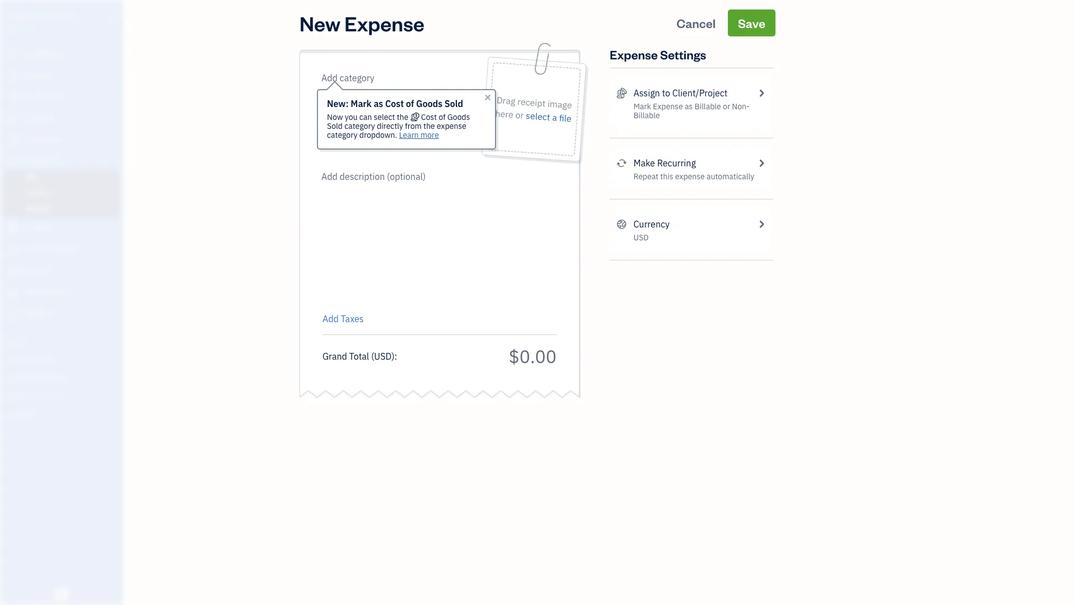 Task type: describe. For each thing, give the bounding box(es) containing it.
payment image
[[7, 134, 21, 145]]

currencyandlanguage image
[[617, 217, 627, 231]]

learn
[[399, 130, 419, 140]]

expense inside cost of goods sold category directly from the expense category dropdown.
[[437, 121, 467, 131]]

1 vertical spatial usd
[[374, 350, 392, 362]]

expense for new expense
[[345, 10, 425, 36]]

Category text field
[[322, 71, 417, 85]]

cost of goods sold category directly from the expense category dropdown.
[[327, 112, 470, 140]]

as for billable
[[685, 101, 693, 111]]

0 vertical spatial usd
[[634, 232, 649, 243]]

automatically
[[707, 171, 755, 182]]

file
[[559, 112, 572, 124]]

mark inside "mark expense as billable or non- billable"
[[634, 101, 651, 111]]

0 horizontal spatial goods
[[416, 98, 443, 110]]

assign
[[634, 87, 660, 99]]

new:
[[327, 98, 349, 110]]

settings
[[661, 46, 707, 62]]

select inside select a file
[[526, 110, 551, 123]]

image
[[547, 98, 573, 111]]

freshbooks image
[[53, 587, 71, 601]]

client/project
[[673, 87, 728, 99]]

gary's
[[9, 10, 35, 22]]

recurring
[[658, 157, 696, 169]]

company
[[37, 10, 76, 22]]

expensesrebilling image
[[617, 86, 627, 100]]

gary's company owner
[[9, 10, 76, 31]]

client image
[[7, 70, 21, 81]]

cost inside cost of goods sold category directly from the expense category dropdown.
[[421, 112, 437, 122]]

save
[[738, 15, 766, 31]]

dropdown.
[[360, 130, 397, 140]]

cancel
[[677, 15, 716, 31]]

sold inside cost of goods sold category directly from the expense category dropdown.
[[327, 121, 343, 131]]

cancel button
[[667, 10, 726, 36]]

drag
[[497, 94, 516, 107]]

1 vertical spatial expense
[[676, 171, 705, 182]]

items and services image
[[8, 373, 120, 382]]

chevronright image
[[757, 156, 767, 170]]

apps image
[[8, 337, 120, 346]]

(
[[371, 350, 374, 362]]

chevronright image for currency
[[757, 217, 767, 231]]

dashboard image
[[7, 49, 21, 60]]

0 horizontal spatial billable
[[634, 110, 660, 120]]

timer image
[[7, 244, 21, 255]]

assign to client/project
[[634, 87, 728, 99]]

mark expense as billable or non- billable
[[634, 101, 750, 120]]

more
[[421, 130, 439, 140]]

total
[[349, 350, 369, 362]]

0 horizontal spatial select
[[374, 112, 395, 122]]

0 horizontal spatial of
[[406, 98, 414, 110]]

money image
[[7, 266, 21, 277]]

invoice image
[[7, 113, 21, 124]]

can
[[360, 112, 372, 122]]

Date in MM/DD/YYYY format text field
[[323, 99, 396, 111]]

non-
[[732, 101, 750, 111]]

1 horizontal spatial billable
[[695, 101, 722, 111]]

select a file
[[526, 110, 572, 124]]

expense for mark expense as billable or non- billable
[[653, 101, 683, 111]]

add taxes button
[[323, 312, 364, 326]]

category down now
[[327, 130, 358, 140]]

new expense
[[300, 10, 425, 36]]

as for cost
[[374, 98, 383, 110]]

from
[[405, 121, 422, 131]]

bank connections image
[[8, 391, 120, 399]]

add
[[323, 313, 339, 325]]

new
[[300, 10, 341, 36]]

grand total ( usd ):
[[323, 350, 397, 362]]

or for mark expense as billable or non- billable
[[723, 101, 731, 111]]

make recurring
[[634, 157, 696, 169]]

a
[[552, 111, 558, 123]]

category down date in mm/dd/yyyy format text field
[[345, 121, 375, 131]]

drag receipt image here or
[[495, 94, 573, 121]]

here
[[495, 107, 514, 120]]

settings image
[[8, 408, 120, 417]]



Task type: locate. For each thing, give the bounding box(es) containing it.
0 horizontal spatial sold
[[327, 121, 343, 131]]

1 horizontal spatial the
[[424, 121, 435, 131]]

2 chevronright image from the top
[[757, 217, 767, 231]]

0 vertical spatial of
[[406, 98, 414, 110]]

):
[[392, 350, 397, 362]]

main element
[[0, 0, 151, 605]]

Amount (USD) text field
[[509, 344, 557, 368]]

1 vertical spatial goods
[[448, 112, 470, 122]]

the inside cost of goods sold category directly from the expense category dropdown.
[[424, 121, 435, 131]]

category
[[345, 121, 375, 131], [327, 130, 358, 140]]

select down new: mark as cost of goods sold
[[374, 112, 395, 122]]

chevronright image
[[757, 86, 767, 100], [757, 217, 767, 231]]

select down receipt
[[526, 110, 551, 123]]

or
[[723, 101, 731, 111], [515, 109, 524, 121]]

owner
[[9, 22, 30, 31]]

1 vertical spatial of
[[439, 112, 446, 122]]

report image
[[7, 308, 21, 319]]

now
[[327, 112, 343, 122]]

0 vertical spatial goods
[[416, 98, 443, 110]]

currency
[[634, 218, 670, 230]]

the right from
[[424, 121, 435, 131]]

0 horizontal spatial mark
[[351, 98, 372, 110]]

expense down recurring
[[676, 171, 705, 182]]

1 vertical spatial expense
[[610, 46, 658, 62]]

project image
[[7, 223, 21, 234]]

learn more
[[399, 130, 439, 140]]

0 vertical spatial cost
[[386, 98, 404, 110]]

the
[[397, 112, 409, 122], [424, 121, 435, 131]]

1 horizontal spatial of
[[439, 112, 446, 122]]

chevronright image for assign to client/project
[[757, 86, 767, 100]]

or inside "mark expense as billable or non- billable"
[[723, 101, 731, 111]]

1 chevronright image from the top
[[757, 86, 767, 100]]

1 horizontal spatial cost
[[421, 112, 437, 122]]

now you can select the
[[327, 112, 410, 122]]

grand
[[323, 350, 347, 362]]

sold left 'you'
[[327, 121, 343, 131]]

as inside "mark expense as billable or non- billable"
[[685, 101, 693, 111]]

of inside cost of goods sold category directly from the expense category dropdown.
[[439, 112, 446, 122]]

2 vertical spatial expense
[[653, 101, 683, 111]]

1 horizontal spatial expense
[[676, 171, 705, 182]]

as down assign to client/project
[[685, 101, 693, 111]]

billable down assign
[[634, 110, 660, 120]]

expense
[[437, 121, 467, 131], [676, 171, 705, 182]]

as
[[374, 98, 383, 110], [685, 101, 693, 111]]

or inside drag receipt image here or
[[515, 109, 524, 121]]

goods
[[416, 98, 443, 110], [448, 112, 470, 122]]

repeat this expense automatically
[[634, 171, 755, 182]]

expense image
[[7, 155, 21, 166]]

1 horizontal spatial select
[[526, 110, 551, 123]]

0 horizontal spatial or
[[515, 109, 524, 121]]

as up now you can select the
[[374, 98, 383, 110]]

mark down assign
[[634, 101, 651, 111]]

or right here
[[515, 109, 524, 121]]

you
[[345, 112, 358, 122]]

directly
[[377, 121, 403, 131]]

billable
[[695, 101, 722, 111], [634, 110, 660, 120]]

new: mark as cost of goods sold
[[327, 98, 463, 110]]

0 vertical spatial expense
[[437, 121, 467, 131]]

save button
[[728, 10, 776, 36]]

goods inside cost of goods sold category directly from the expense category dropdown.
[[448, 112, 470, 122]]

close image
[[483, 93, 492, 102]]

make
[[634, 157, 655, 169]]

team members image
[[8, 355, 120, 364]]

1 horizontal spatial or
[[723, 101, 731, 111]]

1 horizontal spatial sold
[[445, 98, 463, 110]]

cost up more
[[421, 112, 437, 122]]

expense inside "mark expense as billable or non- billable"
[[653, 101, 683, 111]]

1 vertical spatial cost
[[421, 112, 437, 122]]

0 vertical spatial chevronright image
[[757, 86, 767, 100]]

billable down client/project
[[695, 101, 722, 111]]

select a file button
[[526, 109, 572, 125]]

1 vertical spatial chevronright image
[[757, 217, 767, 231]]

1 horizontal spatial goods
[[448, 112, 470, 122]]

goods left here
[[448, 112, 470, 122]]

of
[[406, 98, 414, 110], [439, 112, 446, 122]]

1 horizontal spatial mark
[[634, 101, 651, 111]]

1 horizontal spatial usd
[[634, 232, 649, 243]]

taxes
[[341, 313, 364, 325]]

sold
[[445, 98, 463, 110], [327, 121, 343, 131]]

repeat
[[634, 171, 659, 182]]

0 horizontal spatial as
[[374, 98, 383, 110]]

0 vertical spatial sold
[[445, 98, 463, 110]]

receipt
[[517, 96, 546, 109]]

expense
[[345, 10, 425, 36], [610, 46, 658, 62], [653, 101, 683, 111]]

learn more link
[[399, 130, 439, 140]]

usd down currency
[[634, 232, 649, 243]]

cost
[[386, 98, 404, 110], [421, 112, 437, 122]]

expense settings
[[610, 46, 707, 62]]

of up more
[[439, 112, 446, 122]]

or left non- on the top
[[723, 101, 731, 111]]

0 horizontal spatial usd
[[374, 350, 392, 362]]

usd
[[634, 232, 649, 243], [374, 350, 392, 362]]

expense right from
[[437, 121, 467, 131]]

or for drag receipt image here or
[[515, 109, 524, 121]]

to
[[663, 87, 671, 99]]

Description text field
[[317, 170, 551, 304]]

mark up can
[[351, 98, 372, 110]]

add taxes
[[323, 313, 364, 325]]

0 vertical spatial expense
[[345, 10, 425, 36]]

0 horizontal spatial cost
[[386, 98, 404, 110]]

refresh image
[[617, 156, 627, 170]]

1 vertical spatial sold
[[327, 121, 343, 131]]

of up from
[[406, 98, 414, 110]]

estimate image
[[7, 91, 21, 103]]

this
[[661, 171, 674, 182]]

usd right the total
[[374, 350, 392, 362]]

chart image
[[7, 287, 21, 298]]

0 horizontal spatial expense
[[437, 121, 467, 131]]

cost up cost of goods sold category directly from the expense category dropdown.
[[386, 98, 404, 110]]

mark
[[351, 98, 372, 110], [634, 101, 651, 111]]

1 horizontal spatial as
[[685, 101, 693, 111]]

the down new: mark as cost of goods sold
[[397, 112, 409, 122]]

sold left close image
[[445, 98, 463, 110]]

select
[[526, 110, 551, 123], [374, 112, 395, 122]]

0 horizontal spatial the
[[397, 112, 409, 122]]

goods up from
[[416, 98, 443, 110]]



Task type: vqa. For each thing, say whether or not it's contained in the screenshot.
chevron large down image inside the ACCOUNTING Link
no



